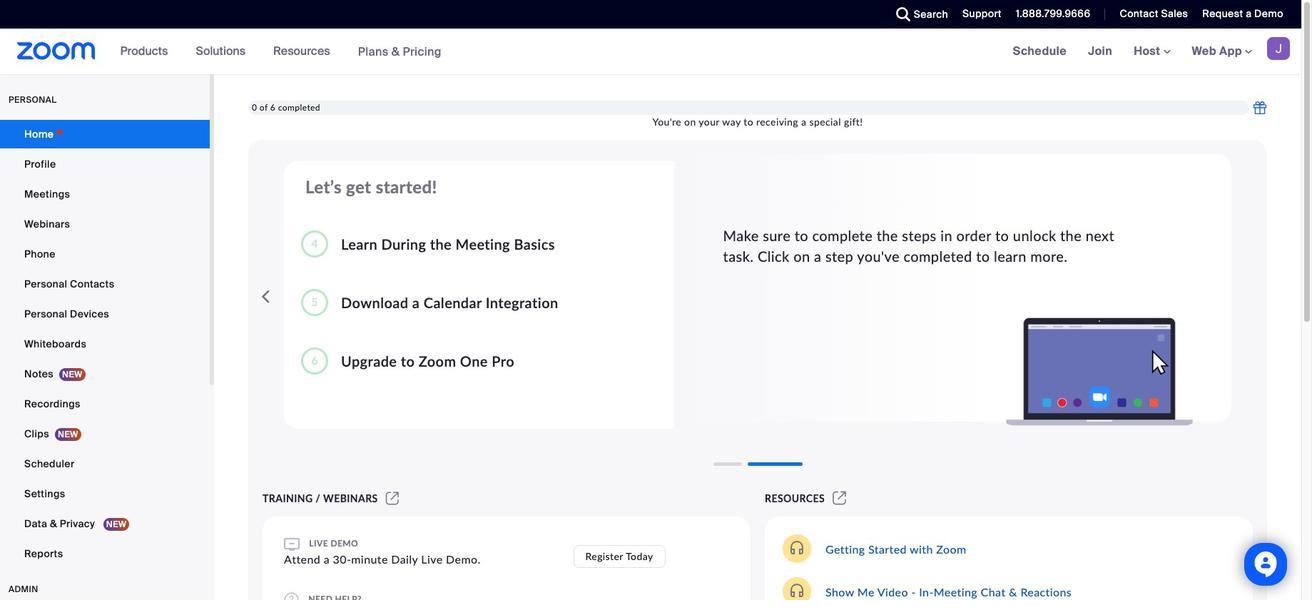 Task type: vqa. For each thing, say whether or not it's contained in the screenshot.
first 11/16/2023, from the bottom
no



Task type: locate. For each thing, give the bounding box(es) containing it.
upgrade to zoom one pro
[[341, 352, 514, 369]]

home
[[24, 128, 54, 141]]

products
[[120, 44, 168, 59]]

recordings
[[24, 397, 80, 410]]

1 horizontal spatial 6
[[311, 353, 318, 367]]

demo
[[331, 538, 358, 549]]

special
[[809, 116, 841, 128]]

1 vertical spatial completed
[[904, 247, 972, 264]]

scheduler link
[[0, 449, 210, 478]]

& for privacy
[[50, 517, 57, 530]]

personal inside personal devices link
[[24, 308, 67, 320]]

daily
[[391, 552, 418, 566]]

0 vertical spatial meeting
[[456, 235, 510, 252]]

steps
[[902, 227, 937, 244]]

personal
[[24, 278, 67, 290], [24, 308, 67, 320]]

order
[[956, 227, 991, 244]]

register today button
[[573, 545, 665, 568]]

personal for personal contacts
[[24, 278, 67, 290]]

settings link
[[0, 479, 210, 508]]

attend a 30-minute daily live demo.
[[284, 552, 481, 566]]

chat
[[981, 585, 1006, 598]]

1 vertical spatial meeting
[[934, 585, 978, 598]]

0 horizontal spatial zoom
[[419, 352, 456, 369]]

search button
[[885, 0, 952, 29]]

plans & pricing
[[358, 44, 442, 59]]

a left step
[[814, 247, 821, 264]]

whiteboards
[[24, 337, 86, 350]]

1 vertical spatial personal
[[24, 308, 67, 320]]

completed inside make sure to complete the steps in order to unlock the next task. click on a step you've completed to learn more.
[[904, 247, 972, 264]]

resources
[[273, 44, 330, 59]]

meeting left chat
[[934, 585, 978, 598]]

0 vertical spatial 6
[[270, 102, 276, 113]]

1 horizontal spatial zoom
[[936, 542, 966, 555]]

to up learn
[[995, 227, 1009, 244]]

6 right of
[[270, 102, 276, 113]]

1 vertical spatial on
[[793, 247, 810, 264]]

on
[[684, 116, 696, 128], [793, 247, 810, 264]]

you're
[[653, 116, 681, 128]]

with
[[910, 542, 933, 555]]

0 vertical spatial &
[[391, 44, 400, 59]]

1 personal from the top
[[24, 278, 67, 290]]

learn during the meeting basics
[[341, 235, 555, 252]]

0 vertical spatial zoom
[[419, 352, 456, 369]]

basics
[[514, 235, 555, 252]]

& right the 'data'
[[50, 517, 57, 530]]

profile picture image
[[1267, 37, 1290, 60]]

webinars
[[323, 492, 378, 504]]

5
[[311, 295, 318, 308]]

plans & pricing link
[[358, 44, 442, 59], [358, 44, 442, 59]]

personal up whiteboards
[[24, 308, 67, 320]]

contact sales
[[1120, 7, 1188, 20]]

banner
[[0, 29, 1301, 75]]

completed
[[278, 102, 320, 113], [904, 247, 972, 264]]

personal inside personal contacts link
[[24, 278, 67, 290]]

0 vertical spatial completed
[[278, 102, 320, 113]]

show
[[825, 585, 854, 598]]

contacts
[[70, 278, 114, 290]]

gift!
[[844, 116, 863, 128]]

a
[[1246, 7, 1252, 20], [801, 116, 807, 128], [814, 247, 821, 264], [412, 294, 420, 311], [324, 552, 330, 566]]

on right the 'click'
[[793, 247, 810, 264]]

the up you've on the right top of the page
[[877, 227, 898, 244]]

let's get started!
[[305, 176, 437, 197]]

&
[[391, 44, 400, 59], [50, 517, 57, 530], [1009, 585, 1017, 598]]

& right plans
[[391, 44, 400, 59]]

the left next
[[1060, 227, 1082, 244]]

in
[[940, 227, 952, 244]]

personal devices
[[24, 308, 109, 320]]

personal down phone
[[24, 278, 67, 290]]

getting started with zoom
[[825, 542, 966, 555]]

2 personal from the top
[[24, 308, 67, 320]]

1 horizontal spatial meeting
[[934, 585, 978, 598]]

webinars
[[24, 218, 70, 230]]

to right upgrade on the bottom left of page
[[401, 352, 415, 369]]

0 vertical spatial on
[[684, 116, 696, 128]]

& inside product information navigation
[[391, 44, 400, 59]]

learn
[[994, 247, 1027, 264]]

sure
[[763, 227, 791, 244]]

phone
[[24, 248, 55, 260]]

meetings navigation
[[1002, 29, 1301, 75]]

calendar
[[424, 294, 482, 311]]

1 horizontal spatial on
[[793, 247, 810, 264]]

sales
[[1161, 7, 1188, 20]]

integration
[[486, 294, 558, 311]]

complete
[[812, 227, 873, 244]]

schedule
[[1013, 44, 1067, 59]]

meeting
[[456, 235, 510, 252], [934, 585, 978, 598]]

settings
[[24, 487, 65, 500]]

1 vertical spatial 6
[[311, 353, 318, 367]]

completed down in
[[904, 247, 972, 264]]

1 vertical spatial zoom
[[936, 542, 966, 555]]

reactions
[[1021, 585, 1072, 598]]

zoom logo image
[[17, 42, 95, 60]]

click
[[758, 247, 790, 264]]

personal devices link
[[0, 300, 210, 328]]

1 vertical spatial &
[[50, 517, 57, 530]]

clips link
[[0, 420, 210, 448]]

/
[[316, 492, 321, 504]]

training / webinars
[[263, 492, 378, 504]]

make
[[723, 227, 759, 244]]

0
[[252, 102, 257, 113]]

app
[[1219, 44, 1242, 59]]

& for pricing
[[391, 44, 400, 59]]

notes link
[[0, 360, 210, 388]]

join link
[[1077, 29, 1123, 74]]

1 horizontal spatial completed
[[904, 247, 972, 264]]

& inside personal menu menu
[[50, 517, 57, 530]]

data & privacy link
[[0, 509, 210, 538]]

a left calendar
[[412, 294, 420, 311]]

zoom left one
[[419, 352, 456, 369]]

the
[[877, 227, 898, 244], [1060, 227, 1082, 244], [430, 235, 452, 252]]

0 vertical spatial personal
[[24, 278, 67, 290]]

zoom
[[419, 352, 456, 369], [936, 542, 966, 555]]

zoom right with
[[936, 542, 966, 555]]

meeting left basics
[[456, 235, 510, 252]]

a left 30-
[[324, 552, 330, 566]]

to down order
[[976, 247, 990, 264]]

a inside make sure to complete the steps in order to unlock the next task. click on a step you've completed to learn more.
[[814, 247, 821, 264]]

1.888.799.9666 button
[[1005, 0, 1094, 29], [1016, 7, 1090, 20]]

completed right of
[[278, 102, 320, 113]]

& right chat
[[1009, 585, 1017, 598]]

the right during
[[430, 235, 452, 252]]

on left your
[[684, 116, 696, 128]]

a left demo
[[1246, 7, 1252, 20]]

6 left upgrade on the bottom left of page
[[311, 353, 318, 367]]

2 horizontal spatial the
[[1060, 227, 1082, 244]]

schedule link
[[1002, 29, 1077, 74]]

2 horizontal spatial &
[[1009, 585, 1017, 598]]

in-
[[919, 585, 934, 598]]

web
[[1192, 44, 1216, 59]]

training
[[263, 492, 313, 504]]

resources button
[[273, 29, 337, 74]]

0 horizontal spatial completed
[[278, 102, 320, 113]]

1 horizontal spatial &
[[391, 44, 400, 59]]

request a demo link
[[1192, 0, 1301, 29], [1202, 7, 1284, 20]]

webinars link
[[0, 210, 210, 238]]

0 horizontal spatial &
[[50, 517, 57, 530]]

1 horizontal spatial the
[[877, 227, 898, 244]]



Task type: describe. For each thing, give the bounding box(es) containing it.
home link
[[0, 120, 210, 148]]

plans
[[358, 44, 389, 59]]

next
[[1086, 227, 1115, 244]]

pricing
[[403, 44, 442, 59]]

task.
[[723, 247, 754, 264]]

live demo
[[307, 538, 358, 549]]

solutions
[[196, 44, 246, 59]]

web app
[[1192, 44, 1242, 59]]

0 horizontal spatial 6
[[270, 102, 276, 113]]

of
[[260, 102, 268, 113]]

register
[[585, 550, 623, 562]]

you're on your way to receiving a special gift!
[[653, 116, 863, 128]]

show me video - in-meeting chat & reactions
[[825, 585, 1072, 598]]

recordings link
[[0, 390, 210, 418]]

product information navigation
[[110, 29, 452, 75]]

started
[[868, 542, 907, 555]]

on inside make sure to complete the steps in order to unlock the next task. click on a step you've completed to learn more.
[[793, 247, 810, 264]]

way
[[722, 116, 741, 128]]

2 vertical spatial &
[[1009, 585, 1017, 598]]

request a demo
[[1202, 7, 1284, 20]]

meetings
[[24, 188, 70, 200]]

a for request a demo
[[1246, 7, 1252, 20]]

privacy
[[60, 517, 95, 530]]

a left special
[[801, 116, 807, 128]]

solutions button
[[196, 29, 252, 74]]

upgrade
[[341, 352, 397, 369]]

personal menu menu
[[0, 120, 210, 569]]

demo.
[[446, 552, 481, 566]]

prev image
[[255, 283, 275, 311]]

web app button
[[1192, 44, 1252, 59]]

unlock
[[1013, 227, 1056, 244]]

let's
[[305, 176, 342, 197]]

data
[[24, 517, 47, 530]]

show me video - in-meeting chat & reactions link
[[825, 585, 1072, 598]]

you've
[[857, 247, 900, 264]]

to right 'sure'
[[795, 227, 808, 244]]

your
[[699, 116, 720, 128]]

download
[[341, 294, 408, 311]]

to right way
[[744, 116, 753, 128]]

0 of 6 completed
[[252, 102, 320, 113]]

banner containing products
[[0, 29, 1301, 75]]

window new image
[[384, 492, 401, 504]]

0 horizontal spatial on
[[684, 116, 696, 128]]

learn
[[341, 235, 377, 252]]

getting started with zoom link
[[825, 542, 966, 555]]

host button
[[1134, 44, 1170, 59]]

admin
[[9, 584, 38, 595]]

video
[[877, 585, 908, 598]]

0 horizontal spatial the
[[430, 235, 452, 252]]

meetings link
[[0, 180, 210, 208]]

notes
[[24, 367, 54, 380]]

make sure to complete the steps in order to unlock the next task. click on a step you've completed to learn more.
[[723, 227, 1115, 264]]

data & privacy
[[24, 517, 98, 530]]

1.888.799.9666
[[1016, 7, 1090, 20]]

a for download a calendar integration
[[412, 294, 420, 311]]

resources
[[765, 492, 825, 504]]

a for attend a 30-minute daily live demo.
[[324, 552, 330, 566]]

started!
[[376, 176, 437, 197]]

products button
[[120, 29, 174, 74]]

contact
[[1120, 7, 1159, 20]]

4
[[311, 236, 318, 250]]

more.
[[1030, 247, 1068, 264]]

personal contacts link
[[0, 270, 210, 298]]

whiteboards link
[[0, 330, 210, 358]]

today
[[626, 550, 653, 562]]

demo
[[1254, 7, 1284, 20]]

personal
[[9, 94, 57, 106]]

receiving
[[756, 116, 798, 128]]

0 horizontal spatial meeting
[[456, 235, 510, 252]]

window new image
[[831, 492, 849, 504]]

pro
[[492, 352, 514, 369]]

me
[[857, 585, 875, 598]]

getting
[[825, 542, 865, 555]]

-
[[911, 585, 916, 598]]

register today
[[585, 550, 653, 562]]

support
[[963, 7, 1002, 20]]

reports
[[24, 547, 63, 560]]

personal for personal devices
[[24, 308, 67, 320]]



